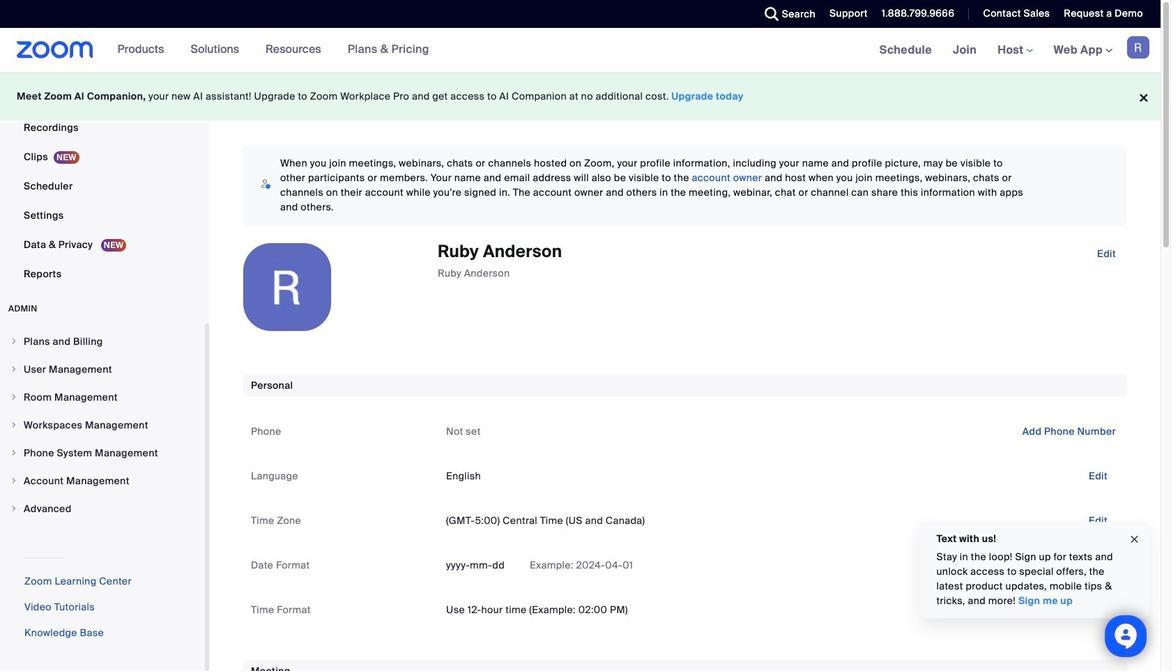 Task type: vqa. For each thing, say whether or not it's contained in the screenshot.
second menu item from the top of the Admin Menu 'menu' right icon
yes



Task type: locate. For each thing, give the bounding box(es) containing it.
3 menu item from the top
[[0, 384, 205, 411]]

4 menu item from the top
[[0, 412, 205, 439]]

zoom logo image
[[17, 41, 93, 59]]

6 menu item from the top
[[0, 468, 205, 494]]

1 vertical spatial right image
[[10, 421, 18, 429]]

banner
[[0, 28, 1161, 73]]

right image
[[10, 365, 18, 374], [10, 393, 18, 402], [10, 449, 18, 457], [10, 477, 18, 485]]

2 vertical spatial right image
[[10, 505, 18, 513]]

footer
[[0, 73, 1161, 121]]

right image
[[10, 337, 18, 346], [10, 421, 18, 429], [10, 505, 18, 513]]

2 right image from the top
[[10, 421, 18, 429]]

5 menu item from the top
[[0, 440, 205, 466]]

product information navigation
[[107, 28, 440, 73]]

3 right image from the top
[[10, 505, 18, 513]]

2 right image from the top
[[10, 393, 18, 402]]

1 right image from the top
[[10, 337, 18, 346]]

7 menu item from the top
[[0, 496, 205, 522]]

menu item
[[0, 328, 205, 355], [0, 356, 205, 383], [0, 384, 205, 411], [0, 412, 205, 439], [0, 440, 205, 466], [0, 468, 205, 494], [0, 496, 205, 522]]

close image
[[1129, 532, 1141, 548]]

0 vertical spatial right image
[[10, 337, 18, 346]]

1 menu item from the top
[[0, 328, 205, 355]]



Task type: describe. For each thing, give the bounding box(es) containing it.
2 menu item from the top
[[0, 356, 205, 383]]

3 right image from the top
[[10, 449, 18, 457]]

1 right image from the top
[[10, 365, 18, 374]]

user photo image
[[243, 243, 331, 331]]

edit user photo image
[[276, 281, 298, 293]]

personal menu menu
[[0, 0, 205, 289]]

meetings navigation
[[869, 28, 1161, 73]]

profile picture image
[[1127, 36, 1150, 59]]

4 right image from the top
[[10, 477, 18, 485]]

admin menu menu
[[0, 328, 205, 524]]



